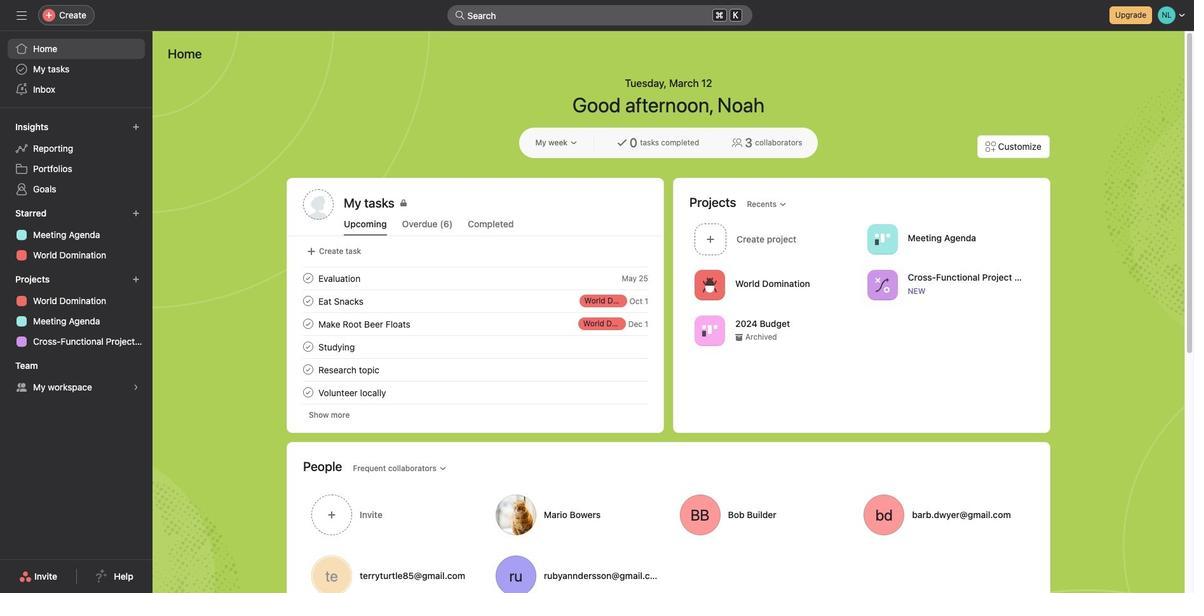 Task type: describe. For each thing, give the bounding box(es) containing it.
bug image
[[702, 277, 717, 293]]

new insights image
[[132, 123, 140, 131]]

global element
[[0, 31, 153, 107]]

line_and_symbols image
[[875, 277, 890, 293]]

2 mark complete checkbox from the top
[[301, 362, 316, 377]]

2 mark complete image from the top
[[301, 294, 316, 309]]

4 mark complete checkbox from the top
[[301, 385, 316, 400]]

see details, my workspace image
[[132, 384, 140, 391]]

teams element
[[0, 355, 153, 400]]

insights element
[[0, 116, 153, 202]]

1 mark complete image from the top
[[301, 271, 316, 286]]

mark complete image for fourth mark complete option from the top of the page
[[301, 385, 316, 400]]

prominent image
[[455, 10, 465, 20]]

1 mark complete checkbox from the top
[[301, 271, 316, 286]]

hide sidebar image
[[17, 10, 27, 20]]

2 mark complete checkbox from the top
[[301, 294, 316, 309]]

mark complete image for third mark complete option from the top
[[301, 339, 316, 355]]

1 vertical spatial board image
[[702, 323, 717, 338]]



Task type: vqa. For each thing, say whether or not it's contained in the screenshot.
Clear due date icon at the top left of page
no



Task type: locate. For each thing, give the bounding box(es) containing it.
add items to starred image
[[132, 210, 140, 217]]

Mark complete checkbox
[[301, 316, 316, 332], [301, 362, 316, 377]]

starred element
[[0, 202, 153, 268]]

4 mark complete image from the top
[[301, 362, 316, 377]]

1 vertical spatial mark complete checkbox
[[301, 362, 316, 377]]

board image down bug icon
[[702, 323, 717, 338]]

new project or portfolio image
[[132, 276, 140, 283]]

0 vertical spatial mark complete image
[[301, 339, 316, 355]]

mark complete image
[[301, 339, 316, 355], [301, 385, 316, 400]]

0 vertical spatial mark complete checkbox
[[301, 316, 316, 332]]

board image up the line_and_symbols image
[[875, 232, 890, 247]]

Search tasks, projects, and more text field
[[447, 5, 752, 25]]

0 horizontal spatial board image
[[702, 323, 717, 338]]

1 vertical spatial mark complete image
[[301, 385, 316, 400]]

Mark complete checkbox
[[301, 271, 316, 286], [301, 294, 316, 309], [301, 339, 316, 355], [301, 385, 316, 400]]

board image
[[875, 232, 890, 247], [702, 323, 717, 338]]

projects element
[[0, 268, 153, 355]]

mark complete image
[[301, 271, 316, 286], [301, 294, 316, 309], [301, 316, 316, 332], [301, 362, 316, 377]]

1 horizontal spatial board image
[[875, 232, 890, 247]]

1 mark complete image from the top
[[301, 339, 316, 355]]

2 mark complete image from the top
[[301, 385, 316, 400]]

0 vertical spatial board image
[[875, 232, 890, 247]]

add profile photo image
[[303, 189, 334, 220]]

None field
[[447, 5, 752, 25]]

3 mark complete image from the top
[[301, 316, 316, 332]]

1 mark complete checkbox from the top
[[301, 316, 316, 332]]

3 mark complete checkbox from the top
[[301, 339, 316, 355]]



